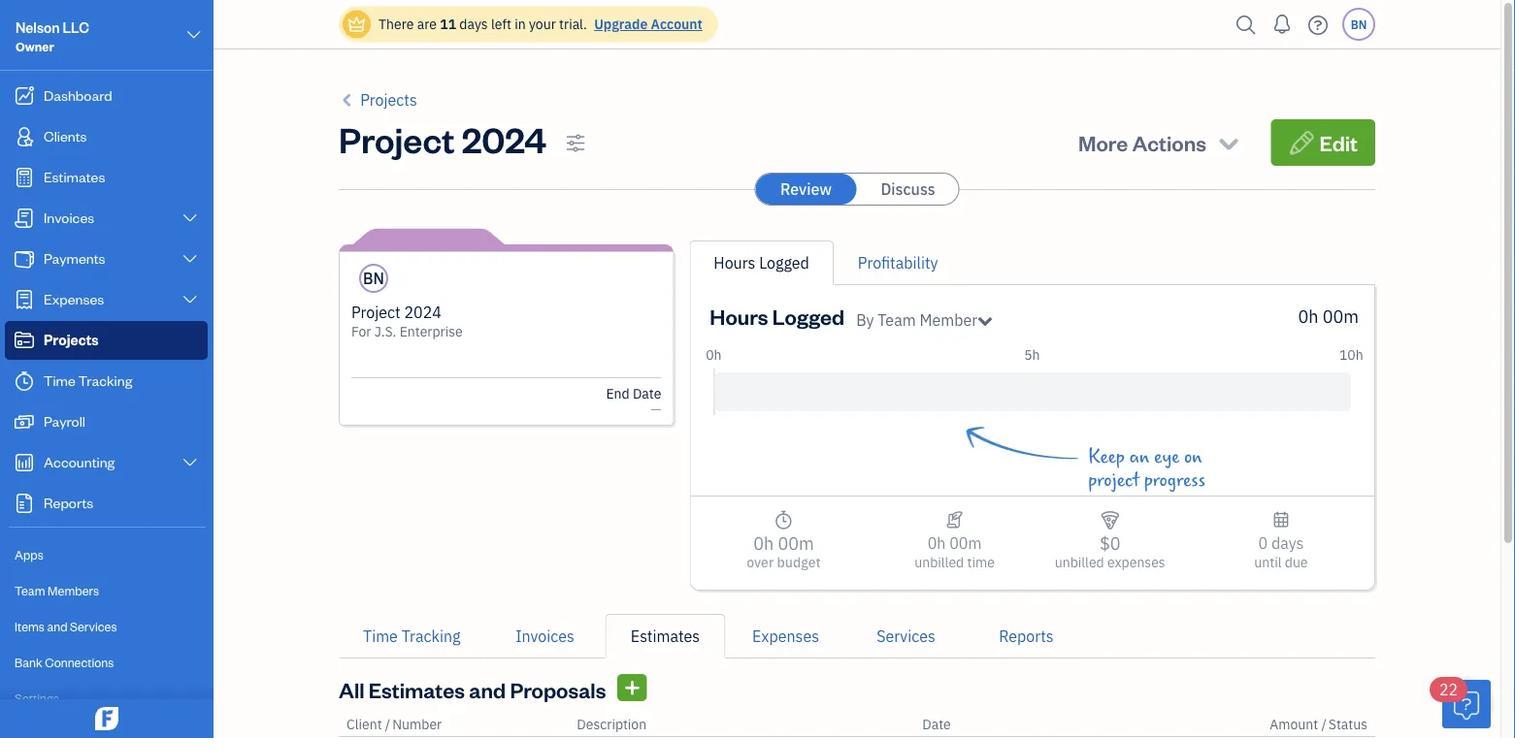 Task type: locate. For each thing, give the bounding box(es) containing it.
days down calendar icon at the bottom right of page
[[1272, 533, 1304, 554]]

0 horizontal spatial days
[[459, 15, 488, 33]]

1 unbilled from the left
[[915, 554, 964, 572]]

1 vertical spatial 2024
[[404, 302, 442, 323]]

1 vertical spatial bn
[[363, 268, 384, 289]]

llc
[[63, 18, 89, 36]]

team members
[[15, 583, 99, 599]]

bn up project 2024 for j.s. enterprise
[[363, 268, 384, 289]]

0 vertical spatial days
[[459, 15, 488, 33]]

number link
[[392, 716, 442, 734]]

project inside project 2024 for j.s. enterprise
[[351, 302, 401, 323]]

profitability
[[858, 253, 938, 273]]

expenses
[[44, 290, 104, 308], [752, 627, 819, 647]]

1 vertical spatial hours
[[710, 302, 768, 330]]

0 horizontal spatial reports
[[44, 494, 93, 512]]

1 chevron large down image from the top
[[181, 251, 199, 267]]

and inside items and services link
[[47, 619, 68, 635]]

projects right chevronleft icon
[[360, 90, 417, 110]]

services up date link
[[877, 627, 936, 647]]

more actions button
[[1061, 119, 1260, 166]]

0 horizontal spatial invoices
[[44, 208, 94, 227]]

00m for 0h 00m over budget
[[778, 532, 814, 555]]

1 horizontal spatial estimates link
[[605, 614, 726, 659]]

2024 for project 2024
[[462, 116, 546, 162]]

1 horizontal spatial /
[[1322, 716, 1327, 734]]

0 vertical spatial time tracking
[[44, 371, 132, 390]]

00m inside 0h 00m unbilled time
[[950, 533, 982, 554]]

0 vertical spatial invoices
[[44, 208, 94, 227]]

1 horizontal spatial unbilled
[[1055, 554, 1104, 572]]

time tracking link down projects link
[[5, 362, 208, 401]]

time right timer image
[[44, 371, 76, 390]]

calendar image
[[1272, 509, 1290, 532]]

unbilled down the expenses icon
[[1055, 554, 1104, 572]]

date right end
[[633, 385, 661, 403]]

date down services link
[[923, 716, 951, 734]]

0 vertical spatial estimates
[[44, 167, 105, 186]]

settings
[[15, 691, 59, 707]]

00m right over
[[778, 532, 814, 555]]

0 horizontal spatial time tracking
[[44, 371, 132, 390]]

estimates link up create estimate image
[[605, 614, 726, 659]]

0 vertical spatial 2024
[[462, 116, 546, 162]]

1 vertical spatial invoices link
[[485, 614, 605, 659]]

1 horizontal spatial time tracking link
[[339, 614, 485, 659]]

1 horizontal spatial team
[[878, 310, 916, 331]]

search image
[[1231, 10, 1262, 39]]

1 horizontal spatial time tracking
[[363, 627, 461, 647]]

0 horizontal spatial invoices link
[[5, 199, 208, 238]]

team right by
[[878, 310, 916, 331]]

enterprise
[[400, 323, 463, 341]]

reports link down the time
[[966, 614, 1087, 659]]

1 vertical spatial chevron large down image
[[181, 455, 199, 471]]

invoices
[[44, 208, 94, 227], [516, 627, 574, 647]]

2024 inside project 2024 for j.s. enterprise
[[404, 302, 442, 323]]

estimates
[[44, 167, 105, 186], [631, 627, 700, 647], [369, 676, 465, 704]]

amount / status
[[1270, 716, 1368, 734]]

description link
[[577, 716, 647, 734]]

0 horizontal spatial unbilled
[[915, 554, 964, 572]]

time tracking down projects link
[[44, 371, 132, 390]]

0 vertical spatial expenses
[[44, 290, 104, 308]]

logged down the review link
[[759, 253, 809, 273]]

in
[[515, 15, 526, 33]]

0 vertical spatial date
[[633, 385, 661, 403]]

apps
[[15, 547, 43, 563]]

dashboard
[[44, 86, 112, 104]]

1 horizontal spatial invoices link
[[485, 614, 605, 659]]

1 horizontal spatial and
[[469, 676, 506, 704]]

0
[[1259, 533, 1268, 554]]

00m inside 0h 00m over budget
[[778, 532, 814, 555]]

hours logged down hours logged "button"
[[710, 302, 845, 330]]

0 horizontal spatial date
[[633, 385, 661, 403]]

0 horizontal spatial expenses link
[[5, 281, 208, 319]]

date link
[[923, 716, 951, 734]]

1 horizontal spatial invoices
[[516, 627, 574, 647]]

chevron large down image for payments
[[181, 251, 199, 267]]

0 horizontal spatial 2024
[[404, 302, 442, 323]]

projects
[[360, 90, 417, 110], [44, 331, 99, 349]]

unbilled inside $0 unbilled expenses
[[1055, 554, 1104, 572]]

1 vertical spatial and
[[469, 676, 506, 704]]

0 vertical spatial reports link
[[5, 484, 208, 523]]

services
[[70, 619, 117, 635], [877, 627, 936, 647]]

budget
[[777, 554, 821, 572]]

project
[[339, 116, 455, 162], [351, 302, 401, 323]]

time tracking link up all
[[339, 614, 485, 659]]

0 vertical spatial team
[[878, 310, 916, 331]]

for
[[351, 323, 371, 341]]

chevron large down image
[[185, 23, 203, 47], [181, 211, 199, 226], [181, 292, 199, 308]]

time tracking inside main element
[[44, 371, 132, 390]]

nelson
[[16, 18, 60, 36]]

2 vertical spatial estimates
[[369, 676, 465, 704]]

0h 00m over budget
[[747, 532, 821, 572]]

estimates inside main element
[[44, 167, 105, 186]]

0 vertical spatial project
[[339, 116, 455, 162]]

by team member
[[856, 310, 978, 331]]

10h
[[1340, 346, 1364, 364]]

date
[[633, 385, 661, 403], [923, 716, 951, 734]]

bn right go to help image
[[1351, 17, 1367, 32]]

items and services link
[[5, 611, 208, 645]]

1 horizontal spatial date
[[923, 716, 951, 734]]

0 horizontal spatial team
[[15, 583, 45, 599]]

0 vertical spatial logged
[[759, 253, 809, 273]]

days
[[459, 15, 488, 33], [1272, 533, 1304, 554]]

2 horizontal spatial estimates
[[631, 627, 700, 647]]

1 vertical spatial days
[[1272, 533, 1304, 554]]

1 horizontal spatial 00m
[[950, 533, 982, 554]]

0 horizontal spatial time tracking link
[[5, 362, 208, 401]]

0 vertical spatial reports
[[44, 494, 93, 512]]

1 vertical spatial projects
[[44, 331, 99, 349]]

and right items in the bottom left of the page
[[47, 619, 68, 635]]

1 horizontal spatial expenses link
[[726, 614, 846, 659]]

amount
[[1270, 716, 1318, 734]]

main element
[[0, 0, 277, 739]]

projects link
[[5, 321, 208, 360]]

00m up 10h
[[1323, 305, 1359, 328]]

0h 00m
[[1298, 305, 1359, 328]]

2 chevron large down image from the top
[[181, 455, 199, 471]]

0 vertical spatial tracking
[[78, 371, 132, 390]]

0 horizontal spatial estimates link
[[5, 158, 208, 197]]

1 / from the left
[[385, 716, 390, 734]]

invoices link up payments 'link'
[[5, 199, 208, 238]]

estimates down clients
[[44, 167, 105, 186]]

0h for 0h 00m
[[1298, 305, 1319, 328]]

1 vertical spatial time tracking
[[363, 627, 461, 647]]

1 horizontal spatial bn
[[1351, 17, 1367, 32]]

tracking up all estimates and proposals
[[402, 627, 461, 647]]

left
[[491, 15, 511, 33]]

22
[[1440, 680, 1458, 700]]

expenses inside main element
[[44, 290, 104, 308]]

expenses down budget
[[752, 627, 819, 647]]

/ right 'client'
[[385, 716, 390, 734]]

0 vertical spatial hours
[[714, 253, 756, 273]]

1 vertical spatial reports
[[999, 627, 1054, 647]]

1 vertical spatial hours logged
[[710, 302, 845, 330]]

team inside team members link
[[15, 583, 45, 599]]

projects right project image
[[44, 331, 99, 349]]

members
[[48, 583, 99, 599]]

chevron large down image for invoices
[[181, 211, 199, 226]]

projects inside projects link
[[44, 331, 99, 349]]

expenses link
[[5, 281, 208, 319], [726, 614, 846, 659]]

invoices up proposals
[[516, 627, 574, 647]]

dashboard link
[[5, 77, 208, 116]]

chevron large down image for expenses
[[181, 292, 199, 308]]

1 horizontal spatial projects
[[360, 90, 417, 110]]

1 vertical spatial estimates link
[[605, 614, 726, 659]]

0h for 0h 00m over budget
[[753, 532, 774, 555]]

0 horizontal spatial and
[[47, 619, 68, 635]]

projects button
[[339, 88, 417, 112]]

edit
[[1320, 129, 1358, 156]]

0 horizontal spatial time
[[44, 371, 76, 390]]

days right 11
[[459, 15, 488, 33]]

1 vertical spatial reports link
[[966, 614, 1087, 659]]

0h inside 0h 00m over budget
[[753, 532, 774, 555]]

0 vertical spatial and
[[47, 619, 68, 635]]

1 vertical spatial tracking
[[402, 627, 461, 647]]

chevron large down image inside accounting link
[[181, 455, 199, 471]]

2 / from the left
[[1322, 716, 1327, 734]]

reports inside main element
[[44, 494, 93, 512]]

estimates up create estimate image
[[631, 627, 700, 647]]

and left proposals
[[469, 676, 506, 704]]

services down team members link
[[70, 619, 117, 635]]

0 horizontal spatial expenses
[[44, 290, 104, 308]]

Hours Logged Group By field
[[856, 309, 993, 332]]

00m
[[1323, 305, 1359, 328], [778, 532, 814, 555], [950, 533, 982, 554]]

chevronleft image
[[339, 88, 357, 112]]

0 vertical spatial estimates link
[[5, 158, 208, 197]]

status link
[[1329, 716, 1368, 734]]

expenses down payments
[[44, 290, 104, 308]]

1 horizontal spatial estimates
[[369, 676, 465, 704]]

payment image
[[13, 249, 36, 269]]

project for project 2024 for j.s. enterprise
[[351, 302, 401, 323]]

00m down 'invoices' icon
[[950, 533, 982, 554]]

0 vertical spatial expenses link
[[5, 281, 208, 319]]

invoices link up proposals
[[485, 614, 605, 659]]

and
[[47, 619, 68, 635], [469, 676, 506, 704]]

pencil image
[[1289, 129, 1316, 156]]

there are 11 days left in your trial. upgrade account
[[379, 15, 703, 33]]

date inside end date —
[[633, 385, 661, 403]]

1 horizontal spatial days
[[1272, 533, 1304, 554]]

1 vertical spatial project
[[351, 302, 401, 323]]

due
[[1285, 554, 1308, 572]]

2 vertical spatial chevron large down image
[[181, 292, 199, 308]]

1 vertical spatial chevron large down image
[[181, 211, 199, 226]]

apps link
[[5, 539, 208, 573]]

0 horizontal spatial tracking
[[78, 371, 132, 390]]

time inside main element
[[44, 371, 76, 390]]

0 horizontal spatial projects
[[44, 331, 99, 349]]

bn
[[1351, 17, 1367, 32], [363, 268, 384, 289]]

expenses link down budget
[[726, 614, 846, 659]]

0 vertical spatial invoices link
[[5, 199, 208, 238]]

invoices up payments
[[44, 208, 94, 227]]

end
[[606, 385, 630, 403]]

report image
[[13, 494, 36, 514]]

chevron large down image inside payments 'link'
[[181, 251, 199, 267]]

/ left status
[[1322, 716, 1327, 734]]

0 horizontal spatial 00m
[[778, 532, 814, 555]]

actions
[[1132, 129, 1207, 156]]

logged left by
[[773, 302, 845, 330]]

number
[[392, 716, 442, 734]]

0 vertical spatial hours logged
[[714, 253, 809, 273]]

team
[[878, 310, 916, 331], [15, 583, 45, 599]]

00m for 0h 00m unbilled time
[[950, 533, 982, 554]]

time up all
[[363, 627, 398, 647]]

progress
[[1144, 470, 1206, 491]]

0 vertical spatial time
[[44, 371, 76, 390]]

client link
[[347, 716, 385, 734]]

more actions
[[1078, 129, 1207, 156]]

unbilled left the time
[[915, 554, 964, 572]]

team members link
[[5, 575, 208, 609]]

0 horizontal spatial /
[[385, 716, 390, 734]]

1 horizontal spatial expenses
[[752, 627, 819, 647]]

chevron large down image
[[181, 251, 199, 267], [181, 455, 199, 471]]

hours logged down the review link
[[714, 253, 809, 273]]

0 horizontal spatial reports link
[[5, 484, 208, 523]]

project for project 2024
[[339, 116, 455, 162]]

more
[[1078, 129, 1128, 156]]

connections
[[45, 655, 114, 671]]

0h for 0h
[[706, 346, 722, 364]]

estimates up number link
[[369, 676, 465, 704]]

0 vertical spatial chevron large down image
[[181, 251, 199, 267]]

time tracking up all
[[363, 627, 461, 647]]

estimates link down clients link
[[5, 158, 208, 197]]

1 vertical spatial expenses
[[752, 627, 819, 647]]

bank
[[15, 655, 42, 671]]

hours inside "button"
[[714, 253, 756, 273]]

0h inside 0h 00m unbilled time
[[928, 533, 946, 554]]

tracking down projects link
[[78, 371, 132, 390]]

team up items in the bottom left of the page
[[15, 583, 45, 599]]

1 vertical spatial logged
[[773, 302, 845, 330]]

chart image
[[13, 453, 36, 473]]

2 horizontal spatial 00m
[[1323, 305, 1359, 328]]

project image
[[13, 331, 36, 350]]

review
[[780, 179, 832, 199]]

tracking inside main element
[[78, 371, 132, 390]]

1 vertical spatial time
[[363, 627, 398, 647]]

0 horizontal spatial services
[[70, 619, 117, 635]]

0 horizontal spatial estimates
[[44, 167, 105, 186]]

on
[[1184, 447, 1202, 468]]

2024 left settings for this project "image"
[[462, 116, 546, 162]]

2 unbilled from the left
[[1055, 554, 1104, 572]]

hours logged button
[[714, 251, 809, 275]]

$0
[[1100, 532, 1121, 555]]

1 vertical spatial team
[[15, 583, 45, 599]]

expenses link down payments 'link'
[[5, 281, 208, 319]]

0 vertical spatial bn
[[1351, 17, 1367, 32]]

1 horizontal spatial 2024
[[462, 116, 546, 162]]

reports link down accounting link on the bottom left of the page
[[5, 484, 208, 523]]

2024 right the j.s.
[[404, 302, 442, 323]]

chevron large down image inside invoices link
[[181, 211, 199, 226]]

all estimates and proposals
[[339, 676, 606, 704]]

1 horizontal spatial reports link
[[966, 614, 1087, 659]]

0 vertical spatial projects
[[360, 90, 417, 110]]

reports
[[44, 494, 93, 512], [999, 627, 1054, 647]]

logged
[[759, 253, 809, 273], [773, 302, 845, 330]]

notifications image
[[1267, 5, 1298, 44]]

1 horizontal spatial time
[[363, 627, 398, 647]]

proposals
[[510, 676, 606, 704]]

settings for this project image
[[566, 131, 586, 154]]



Task type: vqa. For each thing, say whether or not it's contained in the screenshot.
Description link
yes



Task type: describe. For each thing, give the bounding box(es) containing it.
money image
[[13, 413, 36, 432]]

end date —
[[606, 385, 661, 418]]

payroll
[[44, 412, 85, 431]]

keep
[[1089, 447, 1125, 468]]

1 horizontal spatial tracking
[[402, 627, 461, 647]]

invoices inside main element
[[44, 208, 94, 227]]

—
[[651, 400, 661, 418]]

00m for 0h 00m
[[1323, 305, 1359, 328]]

clients
[[44, 127, 87, 145]]

time
[[967, 554, 995, 572]]

bank connections link
[[5, 647, 208, 680]]

days inside the 0 days until due
[[1272, 533, 1304, 554]]

0h for 0h 00m unbilled time
[[928, 533, 946, 554]]

upgrade account link
[[590, 15, 703, 33]]

estimates link for the right invoices link
[[605, 614, 726, 659]]

1 vertical spatial time tracking link
[[339, 614, 485, 659]]

eye
[[1154, 447, 1180, 468]]

by
[[856, 310, 874, 331]]

resource center badge image
[[1442, 680, 1491, 729]]

estimates link for clients link
[[5, 158, 208, 197]]

items
[[15, 619, 45, 635]]

1 horizontal spatial services
[[877, 627, 936, 647]]

estimate image
[[13, 168, 36, 187]]

an
[[1129, 447, 1150, 468]]

1 vertical spatial date
[[923, 716, 951, 734]]

go to help image
[[1303, 10, 1334, 39]]

$0 unbilled expenses
[[1055, 532, 1166, 572]]

expenses
[[1108, 554, 1166, 572]]

amount link
[[1270, 716, 1322, 734]]

1 horizontal spatial reports
[[999, 627, 1054, 647]]

0 horizontal spatial bn
[[363, 268, 384, 289]]

2024 for project 2024 for j.s. enterprise
[[404, 302, 442, 323]]

client
[[347, 716, 382, 734]]

services link
[[846, 614, 966, 659]]

chevrondown image
[[1216, 129, 1242, 156]]

0 vertical spatial time tracking link
[[5, 362, 208, 401]]

0h 00m unbilled time
[[915, 533, 995, 572]]

invoice image
[[13, 209, 36, 228]]

project 2024
[[339, 116, 546, 162]]

keep an eye on project progress
[[1089, 447, 1206, 491]]

payments link
[[5, 240, 208, 279]]

review link
[[756, 174, 857, 205]]

settings link
[[5, 682, 208, 716]]

discuss link
[[858, 174, 959, 205]]

discuss
[[881, 179, 935, 199]]

payroll link
[[5, 403, 208, 442]]

invoices image
[[946, 509, 964, 532]]

client / number
[[347, 716, 442, 734]]

timer image
[[13, 372, 36, 391]]

bank connections
[[15, 655, 114, 671]]

edit link
[[1271, 119, 1376, 166]]

1 vertical spatial expenses link
[[726, 614, 846, 659]]

bn button
[[1343, 8, 1376, 41]]

member
[[920, 310, 978, 331]]

over
[[747, 554, 774, 572]]

crown image
[[347, 14, 367, 34]]

5h
[[1024, 346, 1040, 364]]

there
[[379, 15, 414, 33]]

chevron large down image for accounting
[[181, 455, 199, 471]]

dashboard image
[[13, 86, 36, 106]]

1 vertical spatial estimates
[[631, 627, 700, 647]]

/ for status
[[1322, 716, 1327, 734]]

items and services
[[15, 619, 117, 635]]

upgrade
[[594, 15, 648, 33]]

expenses image
[[1100, 509, 1120, 532]]

projects inside projects button
[[360, 90, 417, 110]]

profitability button
[[858, 251, 938, 275]]

clients link
[[5, 117, 208, 156]]

11
[[440, 15, 456, 33]]

expense image
[[13, 290, 36, 310]]

accounting link
[[5, 444, 208, 482]]

logged inside hours logged "button"
[[759, 253, 809, 273]]

your
[[529, 15, 556, 33]]

are
[[417, 15, 437, 33]]

freshbooks image
[[91, 708, 122, 731]]

all
[[339, 676, 365, 704]]

bn inside dropdown button
[[1351, 17, 1367, 32]]

create estimate image
[[623, 677, 641, 700]]

services inside main element
[[70, 619, 117, 635]]

nelson llc owner
[[16, 18, 89, 54]]

payments
[[44, 249, 105, 267]]

/ for number
[[385, 716, 390, 734]]

project 2024 for j.s. enterprise
[[351, 302, 463, 341]]

0 days until due
[[1254, 533, 1308, 572]]

0 vertical spatial chevron large down image
[[185, 23, 203, 47]]

account
[[651, 15, 703, 33]]

timetracking image
[[774, 509, 794, 532]]

status
[[1329, 716, 1368, 734]]

project
[[1089, 470, 1140, 491]]

trial.
[[559, 15, 587, 33]]

1 vertical spatial invoices
[[516, 627, 574, 647]]

description
[[577, 716, 647, 734]]

unbilled inside 0h 00m unbilled time
[[915, 554, 964, 572]]

owner
[[16, 38, 54, 54]]

team inside by team member field
[[878, 310, 916, 331]]

client image
[[13, 127, 36, 147]]



